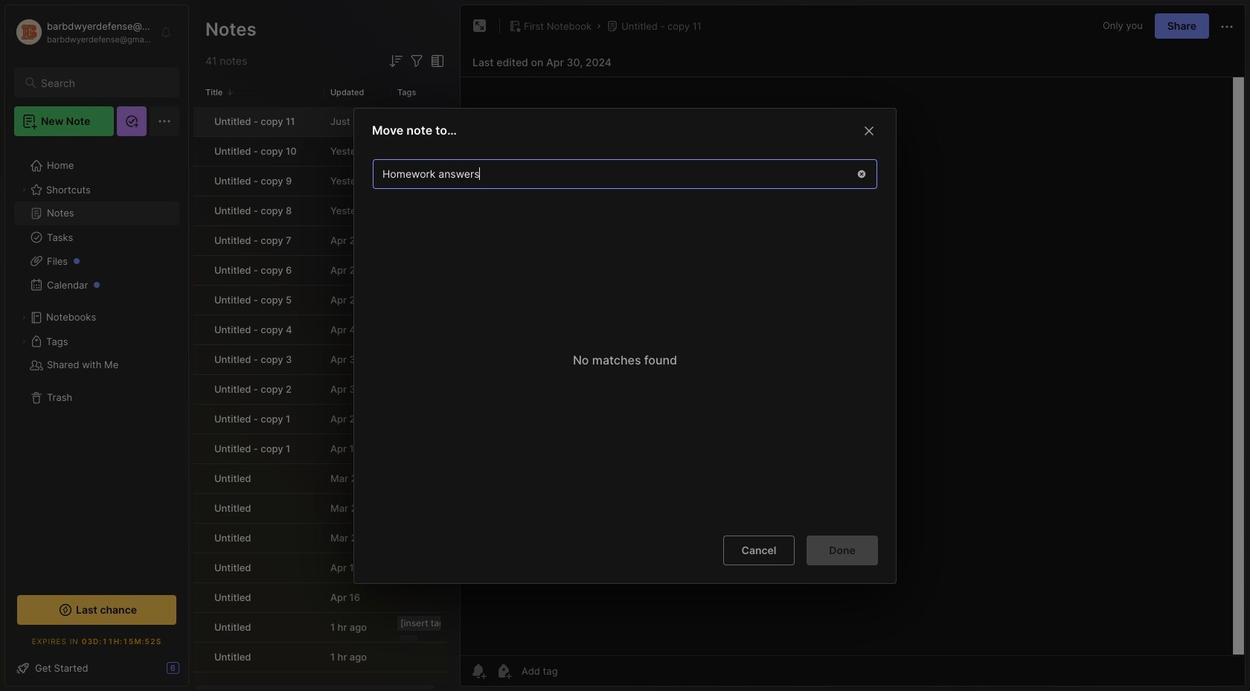 Task type: vqa. For each thing, say whether or not it's contained in the screenshot.
Add tag icon
yes



Task type: describe. For each thing, give the bounding box(es) containing it.
add tag image
[[495, 663, 513, 680]]

expand note image
[[471, 17, 489, 35]]

none search field inside main element
[[41, 74, 166, 92]]

expand notebooks image
[[19, 313, 28, 322]]

expand tags image
[[19, 337, 28, 346]]

add a reminder image
[[470, 663, 488, 680]]



Task type: locate. For each thing, give the bounding box(es) containing it.
main element
[[0, 0, 194, 692]]

Search text field
[[41, 76, 166, 90]]

None search field
[[41, 74, 166, 92]]

Find a location field
[[366, 151, 885, 523]]

cell
[[398, 555, 441, 584]]

row group
[[194, 107, 477, 692]]

tree
[[5, 145, 188, 579]]

Note Editor text field
[[461, 77, 1246, 656]]

tree inside main element
[[5, 145, 188, 579]]

Find a location… text field
[[374, 161, 847, 186]]

note window element
[[460, 4, 1246, 687]]

close image
[[861, 121, 879, 139]]



